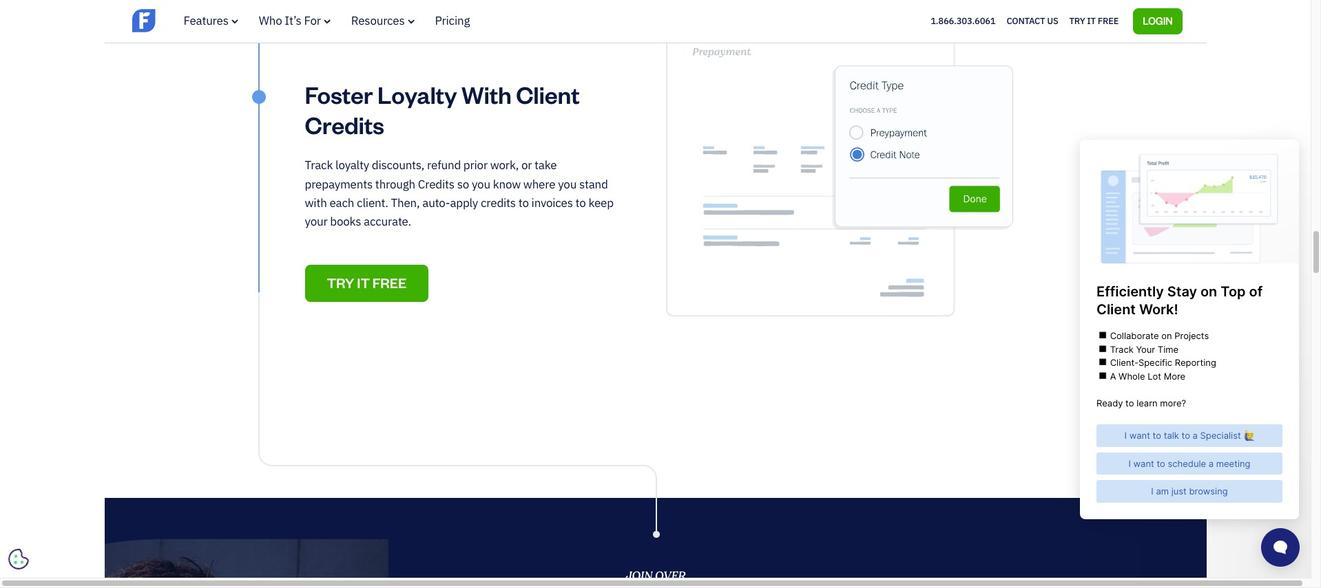 Task type: describe. For each thing, give the bounding box(es) containing it.
join over
[[625, 568, 686, 585]]

accurate.
[[364, 215, 411, 230]]

1 to from the left
[[519, 196, 529, 211]]

credits inside track loyalty discounts, refund prior work, or take prepayments through credits so you know where you stand with each client. then, auto-apply credits to invoices to keep your books accurate.
[[418, 177, 455, 192]]

resources
[[351, 13, 405, 28]]

prepayments
[[305, 177, 373, 192]]

join
[[625, 568, 652, 585]]

try
[[1069, 15, 1085, 27]]

auto-
[[422, 196, 450, 211]]

work,
[[490, 158, 519, 173]]

try it free link
[[305, 265, 429, 302]]

discounts,
[[372, 158, 425, 173]]

foster
[[305, 79, 373, 110]]

try it free
[[327, 274, 407, 292]]

apply
[[450, 196, 478, 211]]

through
[[375, 177, 415, 192]]

2 you from the left
[[558, 177, 577, 192]]

who
[[259, 13, 282, 28]]

it
[[357, 274, 370, 292]]

know
[[493, 177, 521, 192]]

where
[[523, 177, 555, 192]]

cookie preferences image
[[8, 550, 29, 570]]

who it's for
[[259, 13, 321, 28]]

pricing
[[435, 13, 470, 28]]

so
[[457, 177, 469, 192]]

resources link
[[351, 13, 414, 28]]

with
[[305, 196, 327, 211]]

credits
[[481, 196, 516, 211]]



Task type: locate. For each thing, give the bounding box(es) containing it.
try
[[327, 274, 354, 292]]

credits
[[305, 110, 384, 140], [418, 177, 455, 192]]

cookie consent banner dialog
[[10, 409, 217, 568]]

to
[[519, 196, 529, 211], [576, 196, 586, 211]]

loyalty
[[377, 79, 457, 110]]

to down the where
[[519, 196, 529, 211]]

1 vertical spatial credits
[[418, 177, 455, 192]]

free
[[1098, 15, 1119, 27]]

track loyalty discounts, refund prior work, or take prepayments through credits so you know where you stand with each client. then, auto-apply credits to invoices to keep your books accurate.
[[305, 158, 614, 230]]

contact us link
[[1007, 12, 1058, 30]]

login link
[[1133, 8, 1182, 34]]

prior
[[463, 158, 488, 173]]

1.866.303.6061 link
[[931, 15, 996, 27]]

then,
[[391, 196, 420, 211]]

pricing link
[[435, 13, 470, 28]]

books
[[330, 215, 361, 230]]

login
[[1143, 14, 1173, 27]]

client.
[[357, 196, 388, 211]]

with
[[462, 79, 512, 110]]

or
[[521, 158, 532, 173]]

features
[[184, 13, 229, 28]]

your
[[305, 215, 328, 230]]

you up invoices
[[558, 177, 577, 192]]

stand
[[579, 177, 608, 192]]

you right so
[[472, 177, 490, 192]]

it
[[1087, 15, 1096, 27]]

foster loyalty with client credits
[[305, 79, 580, 140]]

over
[[655, 568, 686, 585]]

loyalty
[[335, 158, 369, 173]]

try it free link
[[1069, 12, 1119, 30]]

track
[[305, 158, 333, 173]]

0 horizontal spatial to
[[519, 196, 529, 211]]

features link
[[184, 13, 238, 28]]

who it's for link
[[259, 13, 330, 28]]

contact
[[1007, 15, 1045, 27]]

you
[[472, 177, 490, 192], [558, 177, 577, 192]]

freshbooks logo image
[[132, 7, 239, 34]]

us
[[1047, 15, 1058, 27]]

refund
[[427, 158, 461, 173]]

client
[[516, 79, 580, 110]]

invoices
[[531, 196, 573, 211]]

each
[[330, 196, 354, 211]]

1 you from the left
[[472, 177, 490, 192]]

credits inside foster loyalty with client credits
[[305, 110, 384, 140]]

free
[[373, 274, 407, 292]]

1 horizontal spatial you
[[558, 177, 577, 192]]

0 horizontal spatial credits
[[305, 110, 384, 140]]

take
[[535, 158, 557, 173]]

contact us
[[1007, 15, 1058, 27]]

2 to from the left
[[576, 196, 586, 211]]

1 horizontal spatial credits
[[418, 177, 455, 192]]

to left "keep" on the top
[[576, 196, 586, 211]]

dialog
[[0, 0, 1321, 589]]

credits up loyalty
[[305, 110, 384, 140]]

keep
[[589, 196, 614, 211]]

0 horizontal spatial you
[[472, 177, 490, 192]]

for
[[304, 13, 321, 28]]

try it free
[[1069, 15, 1119, 27]]

1.866.303.6061
[[931, 15, 996, 27]]

it's
[[285, 13, 302, 28]]

0 vertical spatial credits
[[305, 110, 384, 140]]

1 horizontal spatial to
[[576, 196, 586, 211]]

credits up the auto-
[[418, 177, 455, 192]]



Task type: vqa. For each thing, say whether or not it's contained in the screenshot.
TRY IT FREE
yes



